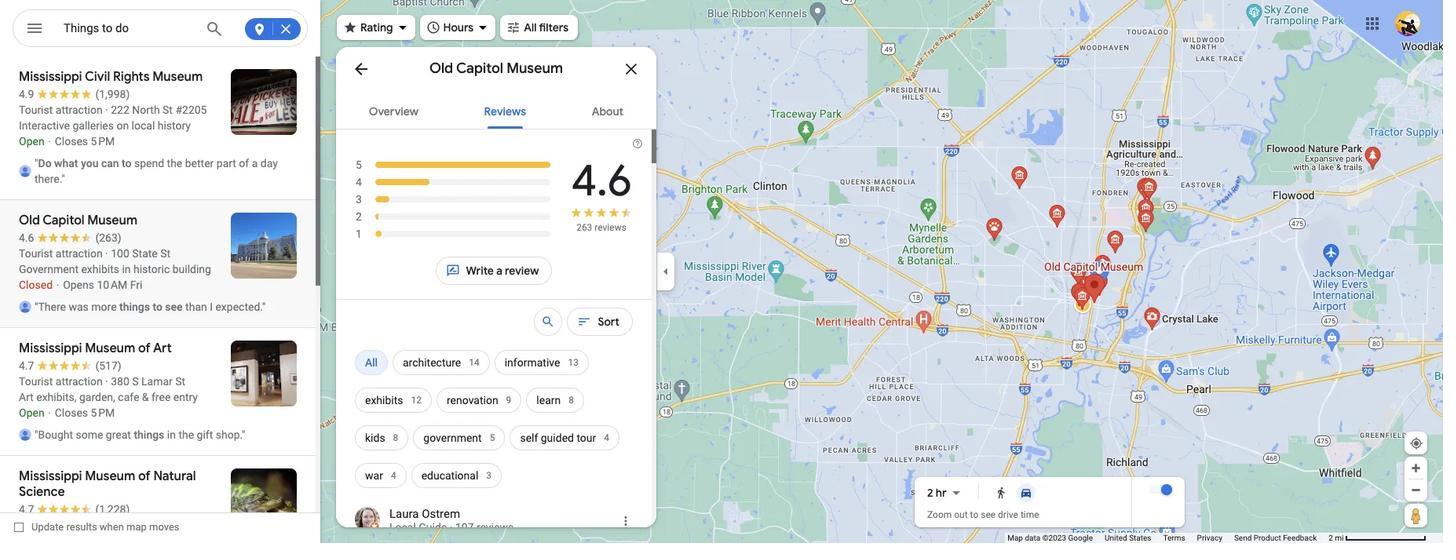 Task type: describe. For each thing, give the bounding box(es) containing it.
9
[[506, 395, 512, 406]]

ostrem
[[422, 507, 460, 521]]

mi
[[1335, 534, 1344, 543]]

5 inside government 5
[[490, 433, 495, 444]]

terms
[[1163, 534, 1186, 543]]

map data ©2023 google
[[1008, 534, 1093, 543]]

guide
[[419, 521, 447, 534]]

google
[[1068, 534, 1093, 543]]

8 for learn
[[569, 395, 574, 406]]

write a review button
[[435, 252, 552, 290]]

map
[[126, 521, 147, 533]]

1
[[356, 228, 362, 240]]

rating button
[[337, 10, 415, 45]]

reviews
[[484, 104, 526, 119]]

google maps element
[[0, 0, 1443, 543]]

united
[[1105, 534, 1127, 543]]

1 horizontal spatial reviews
[[595, 222, 627, 233]]

drive
[[998, 510, 1018, 521]]

out
[[954, 510, 968, 521]]

sort button
[[567, 303, 633, 341]]

review
[[505, 264, 539, 278]]

4.6
[[571, 153, 632, 209]]

 button
[[13, 9, 57, 50]]

united states
[[1105, 534, 1152, 543]]

show street view coverage image
[[1405, 504, 1428, 528]]

renovation
[[447, 394, 498, 407]]

educational
[[421, 470, 478, 482]]

moves
[[149, 521, 179, 533]]

informative 13
[[505, 357, 579, 369]]

government 5
[[424, 432, 495, 444]]

3 inside educational 3
[[486, 470, 492, 481]]

exhibits 12
[[365, 394, 422, 407]]

All reviews radio
[[355, 344, 388, 382]]

footer inside google maps element
[[1008, 533, 1329, 543]]

send product feedback
[[1234, 534, 1317, 543]]

2 mi button
[[1329, 534, 1427, 543]]

about
[[592, 104, 624, 119]]

turn off travel time tool image
[[1161, 485, 1172, 496]]

war, mentioned in 4 reviews radio
[[355, 457, 407, 495]]

self guided tour 4
[[520, 432, 609, 444]]

zoom in image
[[1410, 463, 1422, 474]]

4 inside self guided tour 4
[[604, 433, 609, 444]]

2 for 2 mi
[[1329, 534, 1333, 543]]

overview button
[[356, 91, 431, 129]]

kids
[[365, 432, 385, 444]]

walking image
[[995, 487, 1008, 499]]

war 4
[[365, 470, 396, 482]]

all filters button
[[500, 10, 578, 45]]

Turn off travel time tool checkbox
[[1149, 485, 1172, 496]]

government, mentioned in 5 reviews radio
[[413, 419, 505, 457]]

2 stars, 2 reviews image
[[355, 208, 551, 225]]

write a review
[[466, 264, 539, 278]]

laura
[[390, 507, 419, 521]]

capitol
[[456, 60, 503, 78]]

self
[[520, 432, 538, 444]]

·
[[450, 521, 453, 534]]

2 mi
[[1329, 534, 1344, 543]]

5 inside image
[[356, 159, 362, 171]]

13
[[568, 357, 579, 368]]

learn 8
[[537, 394, 574, 407]]

laura ostrem local guide · 107 reviews
[[390, 507, 514, 534]]

search reviews image
[[541, 315, 556, 329]]

Update results when map moves checkbox
[[14, 518, 179, 537]]

tour
[[577, 432, 596, 444]]

update results when map moves
[[31, 521, 179, 533]]

feedback
[[1283, 534, 1317, 543]]


[[25, 17, 44, 39]]

send product feedback button
[[1234, 533, 1317, 543]]

Things to do field
[[13, 9, 308, 48]]

263 reviews
[[577, 222, 627, 233]]

informative, mentioned in 13 reviews radio
[[495, 344, 589, 382]]

sort image
[[578, 315, 592, 329]]

old capitol museum main content
[[336, 47, 657, 543]]

privacy
[[1197, 534, 1223, 543]]

2 hr button
[[927, 484, 967, 503]]

4 inside war 4
[[391, 470, 396, 481]]

all for all
[[365, 357, 378, 369]]

to
[[970, 510, 979, 521]]



Task type: vqa. For each thing, say whether or not it's contained in the screenshot.
Map data ©2023 Google
yes



Task type: locate. For each thing, give the bounding box(es) containing it.
1 vertical spatial 2
[[927, 486, 933, 500]]

2 left mi
[[1329, 534, 1333, 543]]

all filters
[[524, 20, 569, 35]]

©2023
[[1043, 534, 1066, 543]]

0 horizontal spatial reviews
[[477, 521, 514, 534]]

5 left the self
[[490, 433, 495, 444]]

5 down overview button
[[356, 159, 362, 171]]

1 vertical spatial 5
[[490, 433, 495, 444]]

2 vertical spatial 4
[[391, 470, 396, 481]]

show your location image
[[1410, 437, 1424, 451]]

write a review image
[[446, 264, 460, 278]]

4
[[356, 176, 362, 188], [604, 433, 609, 444], [391, 470, 396, 481]]

1 horizontal spatial 3
[[486, 470, 492, 481]]

when
[[100, 521, 124, 533]]

collapse side panel image
[[657, 263, 675, 280]]

1 horizontal spatial 5
[[490, 433, 495, 444]]

2 hr
[[927, 486, 947, 500]]

0 horizontal spatial 3
[[356, 193, 362, 206]]

all inside radio
[[365, 357, 378, 369]]

renovation 9
[[447, 394, 512, 407]]

reviews down 4.6 stars image
[[595, 222, 627, 233]]

1 horizontal spatial 4
[[391, 470, 396, 481]]

footer
[[1008, 533, 1329, 543]]

results
[[66, 521, 97, 533]]

driving image
[[1020, 487, 1033, 499]]

filters
[[539, 20, 569, 35]]

0 horizontal spatial 2
[[356, 210, 362, 223]]

time
[[1021, 510, 1039, 521]]

5
[[356, 159, 362, 171], [490, 433, 495, 444]]

3 up the 1 in the left top of the page
[[356, 193, 362, 206]]

4.6 stars image
[[570, 207, 633, 221]]

0 horizontal spatial all
[[365, 357, 378, 369]]

all
[[524, 20, 537, 35], [365, 357, 378, 369]]

3 right "educational"
[[486, 470, 492, 481]]

a
[[496, 264, 502, 278]]

0 horizontal spatial 8
[[393, 433, 398, 444]]

learn, mentioned in 8 reviews radio
[[526, 382, 584, 419]]

informative
[[505, 357, 560, 369]]

reviews right "107"
[[477, 521, 514, 534]]

0 vertical spatial 4
[[356, 176, 362, 188]]

1 vertical spatial all
[[365, 357, 378, 369]]

2 for 2
[[356, 210, 362, 223]]

about button
[[579, 91, 636, 129]]

tab list inside google maps element
[[336, 91, 657, 129]]

map
[[1008, 534, 1023, 543]]

2
[[356, 210, 362, 223], [927, 486, 933, 500], [1329, 534, 1333, 543]]

1 vertical spatial 8
[[393, 433, 398, 444]]

reviews inside laura ostrem local guide · 107 reviews
[[477, 521, 514, 534]]

old capitol museum
[[430, 60, 563, 78]]

2 inside image
[[356, 210, 362, 223]]

reviews
[[595, 222, 627, 233], [477, 521, 514, 534]]

1 horizontal spatial 8
[[569, 395, 574, 406]]

0 horizontal spatial 5
[[356, 159, 362, 171]]

update
[[31, 521, 64, 533]]

1 stars, 5 reviews image
[[355, 225, 551, 243]]

data
[[1025, 534, 1041, 543]]

8 right kids
[[393, 433, 398, 444]]

write
[[466, 264, 494, 278]]

8 inside kids 8
[[393, 433, 398, 444]]

1 horizontal spatial 2
[[927, 486, 933, 500]]

0 vertical spatial 2
[[356, 210, 362, 223]]

government
[[424, 432, 482, 444]]

educational, mentioned in 3 reviews radio
[[411, 457, 502, 495]]

5 stars, 187 reviews image
[[355, 156, 552, 174]]

4 right tour on the bottom of the page
[[604, 433, 609, 444]]

4 up the 1 in the left top of the page
[[356, 176, 362, 188]]

refine reviews option group
[[355, 344, 633, 495]]

3
[[356, 193, 362, 206], [486, 470, 492, 481]]

war
[[365, 470, 383, 482]]

states
[[1129, 534, 1152, 543]]

None field
[[64, 19, 194, 38]]

all for all filters
[[524, 20, 537, 35]]

google account: ben nelson  
(ben.nelson1980@gmail.com) image
[[1396, 11, 1421, 36]]

united states button
[[1105, 533, 1152, 543]]

0 vertical spatial all
[[524, 20, 537, 35]]

2 up the 1 in the left top of the page
[[356, 210, 362, 223]]

all inside button
[[524, 20, 537, 35]]

none field inside things to do field
[[64, 19, 194, 38]]

exhibits, mentioned in 12 reviews radio
[[355, 382, 432, 419]]

4 inside image
[[356, 176, 362, 188]]

2 vertical spatial 2
[[1329, 534, 1333, 543]]

sort
[[598, 315, 620, 329]]

hr
[[936, 486, 947, 500]]

hours button
[[420, 10, 496, 45]]

107
[[455, 521, 474, 534]]

2 inside popup button
[[927, 486, 933, 500]]

3 stars, 13 reviews image
[[355, 191, 551, 208]]

privacy button
[[1197, 533, 1223, 543]]

1 vertical spatial 3
[[486, 470, 492, 481]]

architecture
[[403, 357, 461, 369]]

hours
[[443, 20, 474, 35]]

0 vertical spatial 5
[[356, 159, 362, 171]]

local
[[390, 521, 416, 534]]

14
[[469, 357, 480, 368]]

3 inside image
[[356, 193, 362, 206]]

2 horizontal spatial 2
[[1329, 534, 1333, 543]]

2 horizontal spatial 4
[[604, 433, 609, 444]]

None radio
[[989, 484, 1014, 503]]

8 right learn
[[569, 395, 574, 406]]

1 vertical spatial reviews
[[477, 521, 514, 534]]

0 vertical spatial 8
[[569, 395, 574, 406]]

4 stars, 56 reviews image
[[355, 174, 551, 191]]

reviews button
[[472, 91, 539, 129]]

1 vertical spatial 4
[[604, 433, 609, 444]]

tab list containing overview
[[336, 91, 657, 129]]

guided
[[541, 432, 574, 444]]

8 inside learn 8
[[569, 395, 574, 406]]

zoom out image
[[1410, 485, 1422, 496]]

4 right 'war'
[[391, 470, 396, 481]]

footer containing map data ©2023 google
[[1008, 533, 1329, 543]]

old
[[430, 60, 453, 78]]

architecture, mentioned in 14 reviews radio
[[393, 344, 490, 382]]

all left filters
[[524, 20, 537, 35]]

2 left hr
[[927, 486, 933, 500]]

12
[[411, 395, 422, 406]]

results for things to do feed
[[0, 57, 320, 543]]

educational 3
[[421, 470, 492, 482]]

zoom
[[927, 510, 952, 521]]

terms button
[[1163, 533, 1186, 543]]

263
[[577, 222, 592, 233]]

renovation, mentioned in 9 reviews radio
[[437, 382, 522, 419]]

overview
[[369, 104, 419, 119]]

2 for 2 hr
[[927, 486, 933, 500]]

see
[[981, 510, 996, 521]]

8 for kids
[[393, 433, 398, 444]]

send
[[1234, 534, 1252, 543]]

product
[[1254, 534, 1281, 543]]

0 vertical spatial 3
[[356, 193, 362, 206]]

photo of laura ostrem image
[[355, 507, 380, 532]]

0 horizontal spatial 4
[[356, 176, 362, 188]]

None radio
[[1014, 484, 1039, 503]]

1 horizontal spatial all
[[524, 20, 537, 35]]

tab list
[[336, 91, 657, 129]]

self guided tour, mentioned in 4 reviews radio
[[510, 419, 620, 457]]

 search field
[[13, 9, 308, 50]]

learn
[[537, 394, 561, 407]]

all up exhibits
[[365, 357, 378, 369]]

architecture 14
[[403, 357, 480, 369]]

exhibits
[[365, 394, 403, 407]]

0 vertical spatial reviews
[[595, 222, 627, 233]]

museum
[[507, 60, 563, 78]]

kids 8
[[365, 432, 398, 444]]

actions for laura ostrem's review image
[[619, 514, 633, 529]]

kids, mentioned in 8 reviews radio
[[355, 419, 409, 457]]

rating
[[360, 20, 393, 35]]

zoom out to see drive time
[[927, 510, 1039, 521]]



